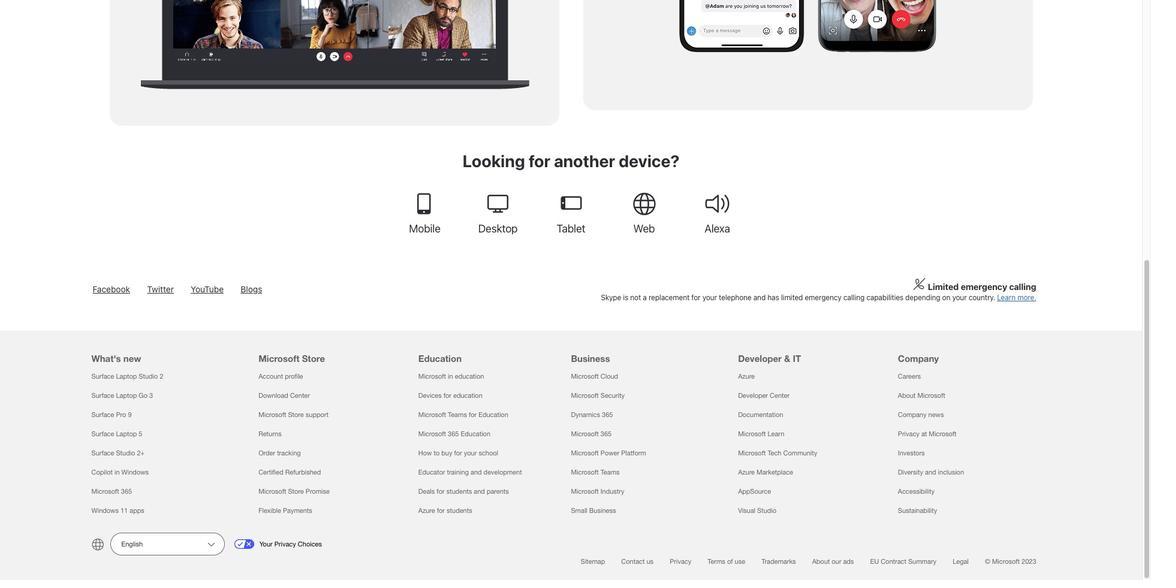 Task type: locate. For each thing, give the bounding box(es) containing it.
business up microsoft cloud
[[571, 353, 610, 364]]

platform
[[622, 450, 647, 457]]

developer center link
[[739, 392, 790, 400]]

0 vertical spatial in
[[448, 373, 453, 380]]

azure for azure link
[[739, 373, 755, 380]]

2 vertical spatial azure
[[419, 507, 435, 515]]

2 vertical spatial laptop
[[116, 431, 137, 438]]

©
[[986, 558, 991, 566]]

facebook link
[[93, 284, 130, 295]]

azure down "deals"
[[419, 507, 435, 515]]

microsoft for microsoft industry link
[[571, 488, 599, 495]]

microsoft security
[[571, 392, 625, 400]]

surface down surface pro 9 link
[[91, 431, 114, 438]]

0 vertical spatial company
[[898, 353, 939, 364]]

1 horizontal spatial about
[[898, 392, 916, 400]]

summary
[[909, 558, 937, 566]]

learn left more.
[[998, 293, 1016, 302]]

3 laptop from the top
[[116, 431, 137, 438]]

azure for students
[[419, 507, 472, 515]]

and left 'parents'
[[474, 488, 485, 495]]

0 vertical spatial developer
[[739, 353, 782, 364]]

5 surface from the top
[[91, 450, 114, 457]]

studio left 2+ on the bottom
[[116, 450, 135, 457]]

microsoft store
[[259, 353, 325, 364]]

skype on mobile device image
[[679, 0, 937, 55]]

0 vertical spatial microsoft 365
[[571, 431, 612, 438]]

0 vertical spatial calling
[[1010, 282, 1037, 292]]

microsoft 365 for top "microsoft 365" link
[[571, 431, 612, 438]]

support
[[306, 412, 329, 419]]

a
[[643, 293, 647, 302]]

3
[[149, 392, 153, 400]]

0 horizontal spatial microsoft 365 link
[[91, 488, 132, 495]]

microsoft up account profile on the left bottom
[[259, 353, 300, 364]]

1 vertical spatial learn
[[768, 431, 785, 438]]

students down training
[[447, 488, 472, 495]]

0 horizontal spatial windows
[[91, 507, 119, 515]]

devices for education
[[419, 392, 483, 400]]

calling up more.
[[1010, 282, 1037, 292]]

0 horizontal spatial 
[[413, 192, 437, 216]]

download center
[[259, 392, 310, 400]]

1 vertical spatial privacy
[[275, 541, 296, 548]]

our
[[832, 558, 842, 566]]

educator training and development
[[419, 469, 522, 476]]

business down microsoft industry link
[[590, 507, 616, 515]]

azure marketplace
[[739, 469, 794, 476]]

0 vertical spatial about
[[898, 392, 916, 400]]

learn up tech
[[768, 431, 785, 438]]

dynamics 365
[[571, 412, 613, 419]]

1 vertical spatial emergency
[[805, 293, 842, 302]]

for right "deals"
[[437, 488, 445, 495]]

center down profile
[[290, 392, 310, 400]]

company for company
[[898, 353, 939, 364]]

store left support
[[288, 412, 304, 419]]

1 developer from the top
[[739, 353, 782, 364]]

small
[[571, 507, 588, 515]]

education down microsoft teams for education link
[[461, 431, 491, 438]]

azure marketplace link
[[739, 469, 794, 476]]

2 surface from the top
[[91, 392, 114, 400]]

microsoft for microsoft teams link
[[571, 469, 599, 476]]

microsoft for microsoft 365 education link at the bottom of page
[[419, 431, 446, 438]]

for
[[529, 151, 551, 171], [692, 293, 701, 302], [444, 392, 452, 400], [469, 412, 477, 419], [454, 450, 462, 457], [437, 488, 445, 495], [437, 507, 445, 515]]

developer up azure link
[[739, 353, 782, 364]]

pro
[[116, 412, 126, 419]]

store for microsoft store
[[302, 353, 325, 364]]

laptop for go
[[116, 392, 137, 400]]

2 laptop from the top
[[116, 392, 137, 400]]

microsoft down dynamics at the bottom
[[571, 431, 599, 438]]

is
[[623, 293, 629, 302]]

looking for another device?
[[463, 151, 680, 171]]

2 horizontal spatial your
[[953, 293, 967, 302]]

in for microsoft
[[448, 373, 453, 380]]

0 horizontal spatial microsoft 365
[[91, 488, 132, 495]]

device?
[[619, 151, 680, 171]]

and left has
[[754, 293, 766, 302]]

1 horizontal spatial learn
[[998, 293, 1016, 302]]

eu contract summary link
[[871, 558, 937, 566]]

microsoft up microsoft teams link
[[571, 450, 599, 457]]

store inside heading
[[302, 353, 325, 364]]

microsoft up small
[[571, 488, 599, 495]]

country.
[[969, 293, 996, 302]]

1 surface from the top
[[91, 373, 114, 380]]

0 vertical spatial laptop
[[116, 373, 137, 380]]

1 horizontal spatial 
[[559, 192, 583, 216]]

studio right visual on the right bottom of page
[[758, 507, 777, 515]]

microsoft right at
[[929, 431, 957, 438]]

for down deals for students and parents link
[[437, 507, 445, 515]]

1 vertical spatial calling
[[844, 293, 865, 302]]

privacy right 'your'
[[275, 541, 296, 548]]

0 vertical spatial privacy
[[898, 431, 920, 438]]

your left school
[[464, 450, 477, 457]]

2  from the left
[[559, 192, 583, 216]]

1 vertical spatial studio
[[116, 450, 135, 457]]

education for microsoft in education
[[455, 373, 484, 380]]

and right diversity
[[926, 469, 937, 476]]

0 vertical spatial education
[[455, 373, 484, 380]]

windows
[[122, 469, 149, 476], [91, 507, 119, 515]]

in right copilot
[[115, 469, 120, 476]]

1 horizontal spatial in
[[448, 373, 453, 380]]

store up payments
[[288, 488, 304, 495]]

how to buy for your school link
[[419, 450, 499, 457]]

1 vertical spatial microsoft 365
[[91, 488, 132, 495]]

1 horizontal spatial studio
[[139, 373, 158, 380]]

microsoft up microsoft industry link
[[571, 469, 599, 476]]

1 vertical spatial students
[[447, 507, 472, 515]]

0 vertical spatial emergency
[[961, 282, 1008, 292]]

download center link
[[259, 392, 310, 400]]

for up "microsoft 365 education"
[[469, 412, 477, 419]]

1 vertical spatial azure
[[739, 469, 755, 476]]

students for azure
[[447, 507, 472, 515]]

microsoft down copilot
[[91, 488, 119, 495]]

center for microsoft
[[290, 392, 310, 400]]

developer for developer center
[[739, 392, 768, 400]]

company up 'careers' on the right of page
[[898, 353, 939, 364]]

microsoft down download
[[259, 412, 286, 419]]

laptop
[[116, 373, 137, 380], [116, 392, 137, 400], [116, 431, 137, 438]]

profile
[[285, 373, 303, 380]]

365 up 11
[[121, 488, 132, 495]]

use
[[735, 558, 746, 566]]

company
[[898, 353, 939, 364], [898, 412, 927, 419]]

&
[[785, 353, 791, 364]]

for right replacement
[[692, 293, 701, 302]]

your right the 'on'
[[953, 293, 967, 302]]

1 vertical spatial laptop
[[116, 392, 137, 400]]

3 surface from the top
[[91, 412, 114, 419]]

0 vertical spatial business
[[571, 353, 610, 364]]

about microsoft link
[[898, 392, 946, 400]]

0 horizontal spatial in
[[115, 469, 120, 476]]

training
[[447, 469, 469, 476]]

studio left 2
[[139, 373, 158, 380]]

visual studio link
[[739, 507, 777, 515]]

flexible payments
[[259, 507, 312, 515]]

company for company news
[[898, 412, 927, 419]]

business heading
[[571, 331, 724, 367]]

microsoft up devices
[[419, 373, 446, 380]]

1 company from the top
[[898, 353, 939, 364]]

microsoft up dynamics at the bottom
[[571, 392, 599, 400]]

refurbished
[[285, 469, 321, 476]]

footer resource links element
[[34, 331, 1108, 521]]

blogs link
[[241, 284, 262, 295]]

privacy right us
[[670, 558, 692, 566]]

what's new
[[91, 353, 141, 364]]

microsoft down "documentation" link
[[739, 431, 766, 438]]

microsoft for top "microsoft 365" link
[[571, 431, 599, 438]]

sitemap
[[581, 558, 605, 566]]

visual studio
[[739, 507, 777, 515]]

 up tablet
[[559, 192, 583, 216]]

surface left pro
[[91, 412, 114, 419]]

1 horizontal spatial microsoft 365
[[571, 431, 612, 438]]

0 vertical spatial teams
[[448, 412, 467, 419]]

9
[[128, 412, 132, 419]]

about our ads link
[[813, 558, 854, 566]]

1 vertical spatial about
[[813, 558, 830, 566]]

education up microsoft in education
[[419, 353, 462, 364]]

microsoft 365 link down dynamics 365
[[571, 431, 612, 438]]

 for mobile
[[413, 192, 437, 216]]

documentation
[[739, 412, 784, 419]]

0 vertical spatial microsoft 365 link
[[571, 431, 612, 438]]

surface up copilot
[[91, 450, 114, 457]]

microsoft for microsoft teams for education link
[[419, 412, 446, 419]]

0 horizontal spatial center
[[290, 392, 310, 400]]

2 vertical spatial studio
[[758, 507, 777, 515]]

1 horizontal spatial center
[[770, 392, 790, 400]]

microsoft right ©
[[993, 558, 1020, 566]]

microsoft down certified at bottom left
[[259, 488, 286, 495]]

privacy left at
[[898, 431, 920, 438]]

company down "about microsoft"
[[898, 412, 927, 419]]

copilot in windows link
[[91, 469, 149, 476]]

teams down power
[[601, 469, 620, 476]]

about microsoft
[[898, 392, 946, 400]]

0 vertical spatial azure
[[739, 373, 755, 380]]

1 horizontal spatial teams
[[601, 469, 620, 476]]

2 developer from the top
[[739, 392, 768, 400]]

emergency up "country."
[[961, 282, 1008, 292]]

microsoft for microsoft learn link
[[739, 431, 766, 438]]

documentation link
[[739, 412, 784, 419]]

returns
[[259, 431, 282, 438]]

microsoft
[[259, 353, 300, 364], [419, 373, 446, 380], [571, 373, 599, 380], [571, 392, 599, 400], [918, 392, 946, 400], [259, 412, 286, 419], [419, 412, 446, 419], [419, 431, 446, 438], [571, 431, 599, 438], [739, 431, 766, 438], [929, 431, 957, 438], [571, 450, 599, 457], [739, 450, 766, 457], [571, 469, 599, 476], [91, 488, 119, 495], [259, 488, 286, 495], [571, 488, 599, 495], [993, 558, 1020, 566]]

1 laptop from the top
[[116, 373, 137, 380]]

azure up "developer center" link
[[739, 373, 755, 380]]

1 horizontal spatial emergency
[[961, 282, 1008, 292]]

sustainability
[[898, 507, 938, 515]]

windows down 2+ on the bottom
[[122, 469, 149, 476]]

0 horizontal spatial privacy
[[275, 541, 296, 548]]

0 vertical spatial learn
[[998, 293, 1016, 302]]

1 vertical spatial education
[[454, 392, 483, 400]]

2 center from the left
[[770, 392, 790, 400]]

microsoft 365 down dynamics 365
[[571, 431, 612, 438]]

surface for surface laptop studio 2
[[91, 373, 114, 380]]

your left telephone
[[703, 293, 717, 302]]

about
[[898, 392, 916, 400], [813, 558, 830, 566]]

dynamics
[[571, 412, 600, 419]]

emergency right limited
[[805, 293, 842, 302]]

another
[[554, 151, 616, 171]]

microsoft down devices
[[419, 412, 446, 419]]

about down careers link
[[898, 392, 916, 400]]

education up school
[[479, 412, 509, 419]]

2 vertical spatial store
[[288, 488, 304, 495]]

community
[[784, 450, 818, 457]]

students
[[447, 488, 472, 495], [447, 507, 472, 515]]

 up mobile
[[413, 192, 437, 216]]


[[413, 192, 437, 216], [559, 192, 583, 216]]

store up profile
[[302, 353, 325, 364]]

microsoft industry
[[571, 488, 625, 495]]

1 horizontal spatial privacy
[[670, 558, 692, 566]]

center up the documentation
[[770, 392, 790, 400]]

in for copilot
[[115, 469, 120, 476]]

1 center from the left
[[290, 392, 310, 400]]

studio for surface studio 2+
[[116, 450, 135, 457]]

2023
[[1022, 558, 1037, 566]]

surface for surface pro 9
[[91, 412, 114, 419]]

0 horizontal spatial about
[[813, 558, 830, 566]]

surface laptop studio 2 link
[[91, 373, 163, 380]]

education up devices for education link
[[455, 373, 484, 380]]

your inside footer resource links element
[[464, 450, 477, 457]]

company heading
[[898, 331, 1044, 367]]

1 vertical spatial in
[[115, 469, 120, 476]]

microsoft cloud
[[571, 373, 619, 380]]

4 surface from the top
[[91, 431, 114, 438]]

2 horizontal spatial privacy
[[898, 431, 920, 438]]

students down deals for students and parents link
[[447, 507, 472, 515]]

2 horizontal spatial studio
[[758, 507, 777, 515]]

privacy inside footer resource links element
[[898, 431, 920, 438]]

inclusion
[[939, 469, 965, 476]]

about left our
[[813, 558, 830, 566]]

0 vertical spatial students
[[447, 488, 472, 495]]

microsoft for microsoft store promise link
[[259, 488, 286, 495]]

about for about our ads
[[813, 558, 830, 566]]

microsoft 365 link up windows 11 apps link
[[91, 488, 132, 495]]

sitemap link
[[581, 558, 605, 566]]

cloud
[[601, 373, 619, 380]]

about inside footer resource links element
[[898, 392, 916, 400]]

microsoft up to
[[419, 431, 446, 438]]

windows 11 apps
[[91, 507, 144, 515]]

microsoft 365
[[571, 431, 612, 438], [91, 488, 132, 495]]

surface studio 2+ link
[[91, 450, 145, 457]]

developer for developer & it
[[739, 353, 782, 364]]

developer down azure link
[[739, 392, 768, 400]]

1 vertical spatial company
[[898, 412, 927, 419]]

store for microsoft store support
[[288, 412, 304, 419]]

laptop left 5
[[116, 431, 137, 438]]

limited
[[928, 282, 959, 292]]

eu contract summary
[[871, 558, 937, 566]]

privacy for privacy link on the right bottom of page
[[670, 558, 692, 566]]

2 vertical spatial privacy
[[670, 558, 692, 566]]

1 vertical spatial store
[[288, 412, 304, 419]]

azure up appsource link
[[739, 469, 755, 476]]

microsoft 365 education
[[419, 431, 491, 438]]

education
[[419, 353, 462, 364], [479, 412, 509, 419], [461, 431, 491, 438]]

laptop down new
[[116, 373, 137, 380]]

microsoft down microsoft learn
[[739, 450, 766, 457]]

contact us
[[622, 558, 654, 566]]

microsoft power platform
[[571, 450, 647, 457]]

your
[[703, 293, 717, 302], [953, 293, 967, 302], [464, 450, 477, 457]]

developer inside heading
[[739, 353, 782, 364]]

0 vertical spatial windows
[[122, 469, 149, 476]]

laptop left go
[[116, 392, 137, 400]]

learn more. link
[[998, 293, 1037, 302]]

0 horizontal spatial learn
[[768, 431, 785, 438]]

0 vertical spatial education
[[419, 353, 462, 364]]

1 horizontal spatial microsoft 365 link
[[571, 431, 612, 438]]

microsoft cloud link
[[571, 373, 619, 380]]

education up microsoft teams for education link
[[454, 392, 483, 400]]

0 horizontal spatial calling
[[844, 293, 865, 302]]

microsoft inside microsoft store heading
[[259, 353, 300, 364]]

1 vertical spatial teams
[[601, 469, 620, 476]]

1 vertical spatial windows
[[91, 507, 119, 515]]

0 horizontal spatial studio
[[116, 450, 135, 457]]

devices
[[419, 392, 442, 400]]

about our ads
[[813, 558, 854, 566]]

for left another
[[529, 151, 551, 171]]

surface down the 'what's'
[[91, 373, 114, 380]]

teams for microsoft teams for education
[[448, 412, 467, 419]]

0 horizontal spatial your
[[464, 450, 477, 457]]

accessibility
[[898, 488, 935, 495]]

development
[[484, 469, 522, 476]]

for right buy
[[454, 450, 462, 457]]

0 vertical spatial store
[[302, 353, 325, 364]]

youtube link
[[191, 284, 224, 295]]

windows left 11
[[91, 507, 119, 515]]

microsoft for microsoft security link
[[571, 392, 599, 400]]

2 company from the top
[[898, 412, 927, 419]]

0 horizontal spatial teams
[[448, 412, 467, 419]]

company inside heading
[[898, 353, 939, 364]]

of
[[728, 558, 733, 566]]

azure link
[[739, 373, 755, 380]]

center
[[290, 392, 310, 400], [770, 392, 790, 400]]

1  from the left
[[413, 192, 437, 216]]

center for developer
[[770, 392, 790, 400]]

calling left capabilities
[[844, 293, 865, 302]]

surface up surface pro 9 link
[[91, 392, 114, 400]]

in up devices for education link
[[448, 373, 453, 380]]

microsoft up microsoft security link
[[571, 373, 599, 380]]

microsoft 365 up windows 11 apps link
[[91, 488, 132, 495]]

1 vertical spatial developer
[[739, 392, 768, 400]]

teams up "microsoft 365 education"
[[448, 412, 467, 419]]

surface for surface laptop 5
[[91, 431, 114, 438]]

careers link
[[898, 373, 921, 380]]

 for tablet
[[559, 192, 583, 216]]

privacy for privacy at microsoft
[[898, 431, 920, 438]]



Task type: describe. For each thing, give the bounding box(es) containing it.
1 vertical spatial education
[[479, 412, 509, 419]]

microsoft for the microsoft tech community link
[[739, 450, 766, 457]]

365 up microsoft power platform
[[601, 431, 612, 438]]

for right devices
[[444, 392, 452, 400]]

tech
[[768, 450, 782, 457]]

microsoft in education
[[419, 373, 484, 380]]

developer & it heading
[[739, 331, 884, 367]]

laptop for studio
[[116, 373, 137, 380]]

privacy at microsoft link
[[898, 431, 957, 438]]


[[633, 192, 657, 216]]

school
[[479, 450, 499, 457]]

microsoft for "microsoft 365" link to the bottom
[[91, 488, 119, 495]]

account profile link
[[259, 373, 303, 380]]

2+
[[137, 450, 145, 457]]

copilot
[[91, 469, 113, 476]]

azure for azure for students
[[419, 507, 435, 515]]

store for microsoft store promise
[[288, 488, 304, 495]]

learn inside footer resource links element
[[768, 431, 785, 438]]

appsource link
[[739, 488, 772, 495]]

for inside 'limited emergency calling skype is not a replacement for your telephone and has limited emergency calling capabilities depending on your country. learn more.'
[[692, 293, 701, 302]]

microsoft for microsoft power platform link
[[571, 450, 599, 457]]

legal
[[953, 558, 969, 566]]

twitter
[[147, 284, 174, 295]]

surface laptop go 3
[[91, 392, 153, 400]]

promise
[[306, 488, 330, 495]]

microsoft teams for education
[[419, 412, 509, 419]]

order tracking
[[259, 450, 301, 457]]

and right training
[[471, 469, 482, 476]]

your privacy choices link
[[234, 540, 337, 549]]

365 down security
[[602, 412, 613, 419]]

marketplace
[[757, 469, 794, 476]]

microsoft 365 for "microsoft 365" link to the bottom
[[91, 488, 132, 495]]

security
[[601, 392, 625, 400]]

your
[[260, 541, 273, 548]]

students for deals
[[447, 488, 472, 495]]

studio for visual studio
[[758, 507, 777, 515]]

mobile
[[409, 223, 441, 235]]

contact us link
[[622, 558, 654, 566]]

0 vertical spatial studio
[[139, 373, 158, 380]]

small business
[[571, 507, 616, 515]]

desktop
[[478, 223, 518, 235]]

education for devices for education
[[454, 392, 483, 400]]

replacement
[[649, 293, 690, 302]]

certified refurbished
[[259, 469, 321, 476]]

certified
[[259, 469, 284, 476]]

go
[[139, 392, 148, 400]]

surface for surface studio 2+
[[91, 450, 114, 457]]

parents
[[487, 488, 509, 495]]

your privacy choices
[[260, 541, 322, 548]]

careers
[[898, 373, 921, 380]]

blogs
[[241, 284, 262, 295]]

microsoft store promise link
[[259, 488, 330, 495]]

© microsoft 2023
[[986, 558, 1037, 566]]

educator
[[419, 469, 445, 476]]

microsoft store support
[[259, 412, 329, 419]]

accessibility link
[[898, 488, 935, 495]]

about for about microsoft
[[898, 392, 916, 400]]

1 horizontal spatial windows
[[122, 469, 149, 476]]

download
[[259, 392, 288, 400]]

visual
[[739, 507, 756, 515]]

devices for education link
[[419, 392, 483, 400]]

business inside heading
[[571, 353, 610, 364]]

azure for azure marketplace
[[739, 469, 755, 476]]

education inside heading
[[419, 353, 462, 364]]

1 horizontal spatial calling
[[1010, 282, 1037, 292]]

california consumer privacy act (ccpa) opt-out icon image
[[234, 540, 260, 549]]

azure for students link
[[419, 507, 472, 515]]

deals for students and parents link
[[419, 488, 509, 495]]

appsource
[[739, 488, 772, 495]]

order tracking link
[[259, 450, 301, 457]]

windows 11 apps link
[[91, 507, 144, 515]]

ads
[[844, 558, 854, 566]]

and inside 'limited emergency calling skype is not a replacement for your telephone and has limited emergency calling capabilities depending on your country. learn more.'
[[754, 293, 766, 302]]

youtube
[[191, 284, 224, 295]]

more.
[[1018, 293, 1037, 302]]

microsoft for microsoft store heading
[[259, 353, 300, 364]]

flexible payments link
[[259, 507, 312, 515]]

telephone
[[719, 293, 752, 302]]

11
[[121, 507, 128, 515]]

web
[[634, 223, 655, 235]]

microsoft for microsoft in education link
[[419, 373, 446, 380]]

surface for surface laptop go 3
[[91, 392, 114, 400]]

1 vertical spatial microsoft 365 link
[[91, 488, 132, 495]]

microsoft power platform link
[[571, 450, 647, 457]]

1 vertical spatial business
[[590, 507, 616, 515]]

365 up the how to buy for your school
[[448, 431, 459, 438]]

microsoft up news
[[918, 392, 946, 400]]

diversity and inclusion
[[898, 469, 965, 476]]

buy
[[442, 450, 453, 457]]

terms
[[708, 558, 726, 566]]


[[486, 192, 510, 216]]

developer center
[[739, 392, 790, 400]]

teams for microsoft teams
[[601, 469, 620, 476]]

deals for students and parents
[[419, 488, 509, 495]]

apps
[[130, 507, 144, 515]]

at
[[922, 431, 928, 438]]

has
[[768, 293, 780, 302]]

microsoft tech community link
[[739, 450, 818, 457]]

what's new heading
[[91, 331, 244, 367]]

laptop for 5
[[116, 431, 137, 438]]

2 vertical spatial education
[[461, 431, 491, 438]]

capabilities
[[867, 293, 904, 302]]

learn inside 'limited emergency calling skype is not a replacement for your telephone and has limited emergency calling capabilities depending on your country. learn more.'
[[998, 293, 1016, 302]]

microsoft for 'microsoft cloud' link
[[571, 373, 599, 380]]

1 horizontal spatial your
[[703, 293, 717, 302]]

on
[[943, 293, 951, 302]]

company news
[[898, 412, 944, 419]]


[[706, 192, 730, 216]]

sustainability link
[[898, 507, 938, 515]]

skype
[[601, 293, 622, 302]]

limited
[[781, 293, 803, 302]]

deals
[[419, 488, 435, 495]]

microsoft for microsoft store support link on the left bottom of the page
[[259, 412, 286, 419]]

contact
[[622, 558, 645, 566]]

account profile
[[259, 373, 303, 380]]

company news link
[[898, 412, 944, 419]]

microsoft store heading
[[259, 331, 404, 367]]

education heading
[[419, 331, 564, 367]]

0 horizontal spatial emergency
[[805, 293, 842, 302]]

what's
[[91, 353, 121, 364]]



Task type: vqa. For each thing, say whether or not it's contained in the screenshot.
company
yes



